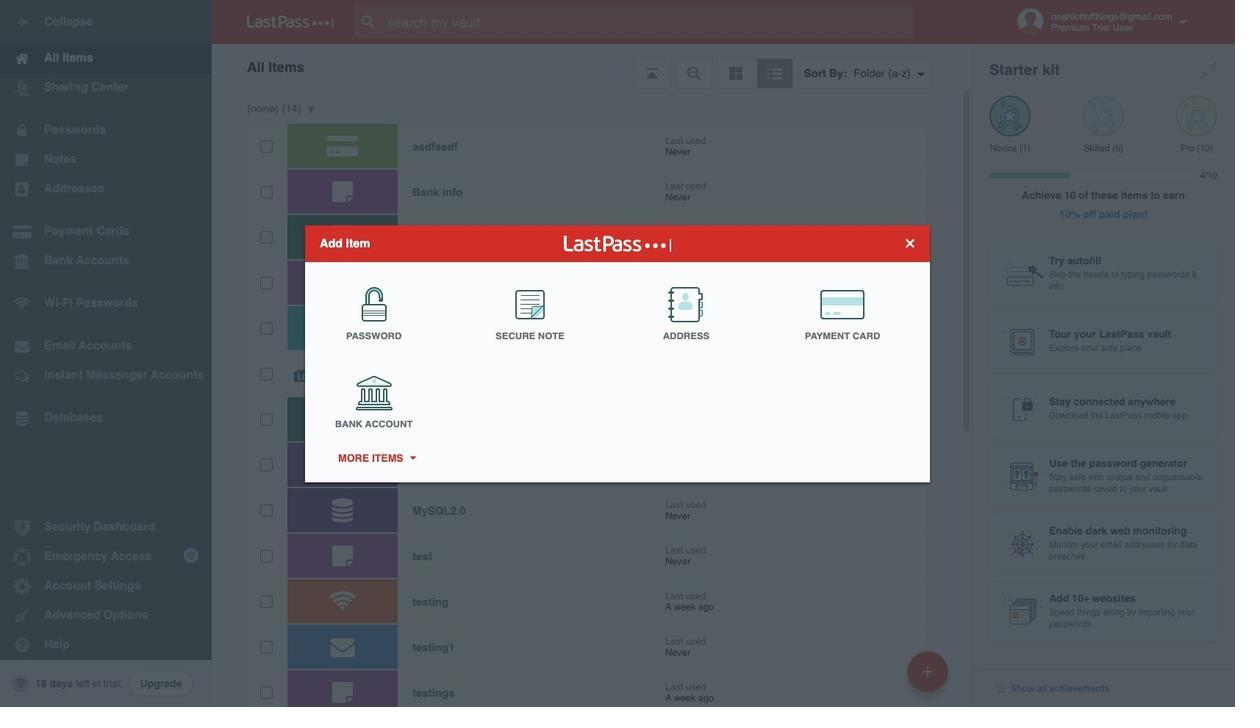 Task type: locate. For each thing, give the bounding box(es) containing it.
lastpass image
[[247, 15, 334, 29]]

new item navigation
[[902, 648, 957, 708]]

dialog
[[305, 225, 930, 483]]

vault options navigation
[[212, 44, 972, 88]]

caret right image
[[407, 457, 418, 460]]

main navigation navigation
[[0, 0, 212, 708]]



Task type: describe. For each thing, give the bounding box(es) containing it.
search my vault text field
[[354, 6, 942, 38]]

new item image
[[923, 667, 933, 677]]

Search search field
[[354, 6, 942, 38]]



